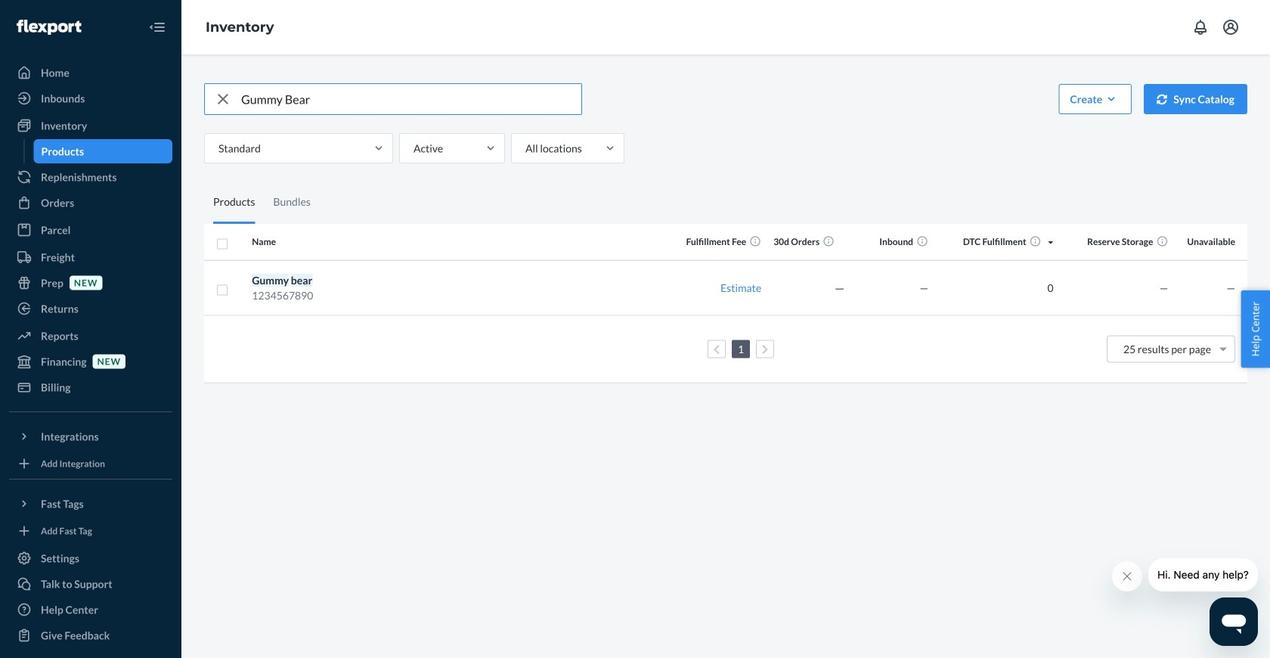 Task type: describe. For each thing, give the bounding box(es) containing it.
open notifications image
[[1192, 18, 1210, 36]]

chevron left image
[[714, 344, 721, 355]]

Search inventory by name or sku text field
[[241, 84, 582, 114]]

close navigation image
[[148, 18, 166, 36]]



Task type: vqa. For each thing, say whether or not it's contained in the screenshot.
Plush
no



Task type: locate. For each thing, give the bounding box(es) containing it.
chevron right image
[[762, 344, 769, 355]]

1 square image from the top
[[216, 238, 228, 250]]

option
[[1124, 343, 1212, 356]]

1 vertical spatial square image
[[216, 284, 228, 296]]

2 square image from the top
[[216, 284, 228, 296]]

open account menu image
[[1223, 18, 1241, 36]]

0 vertical spatial square image
[[216, 238, 228, 250]]

sync alt image
[[1158, 94, 1168, 105]]

flexport logo image
[[17, 20, 81, 35]]

square image
[[216, 238, 228, 250], [216, 284, 228, 296]]



